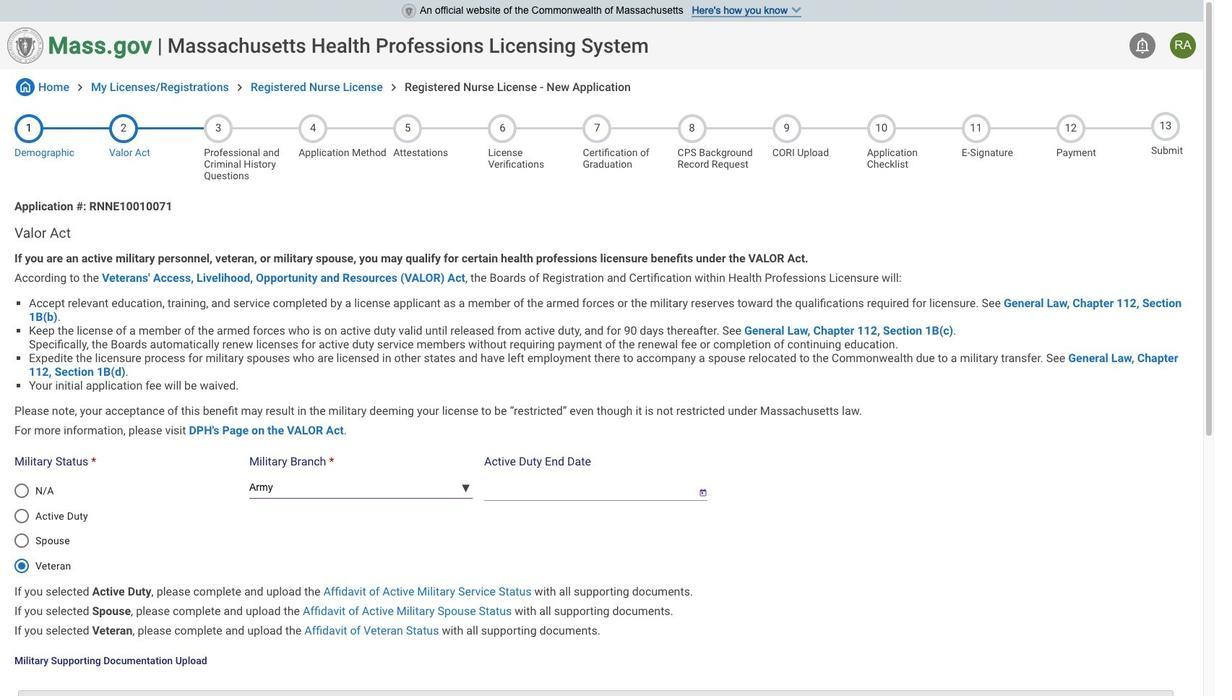 Task type: describe. For each thing, give the bounding box(es) containing it.
1 vertical spatial heading
[[14, 225, 1190, 242]]

0 horizontal spatial no color image
[[387, 80, 401, 95]]

massachusetts state seal image
[[402, 4, 417, 18]]

0 vertical spatial heading
[[168, 34, 649, 57]]

0 horizontal spatial no color image
[[16, 78, 35, 96]]



Task type: locate. For each thing, give the bounding box(es) containing it.
massachusetts state seal image
[[7, 27, 43, 64]]

1 horizontal spatial no color image
[[73, 80, 87, 95]]

heading
[[168, 34, 649, 57], [14, 225, 1190, 242]]

1 horizontal spatial no color image
[[1135, 37, 1152, 54]]

no color image
[[16, 78, 35, 96], [73, 80, 87, 95], [233, 80, 247, 95]]

1 vertical spatial no color image
[[387, 80, 401, 95]]

None field
[[485, 476, 688, 501]]

option group
[[6, 474, 245, 584]]

0 vertical spatial no color image
[[1135, 37, 1152, 54]]

no color image
[[1135, 37, 1152, 54], [387, 80, 401, 95]]

2 horizontal spatial no color image
[[233, 80, 247, 95]]



Task type: vqa. For each thing, say whether or not it's contained in the screenshot.
second row
no



